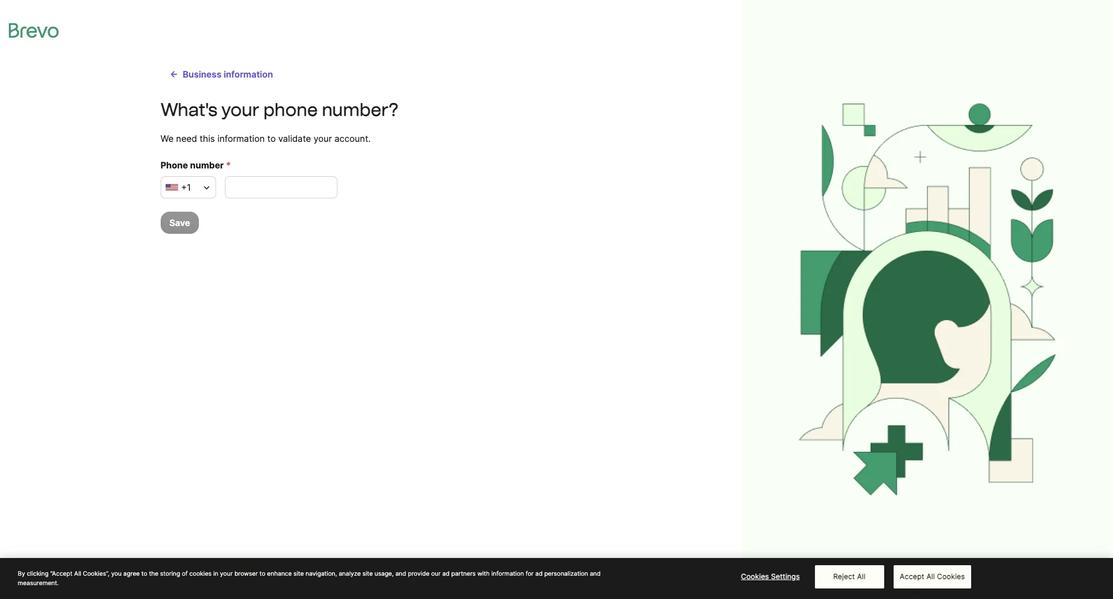 Task type: vqa. For each thing, say whether or not it's contained in the screenshot.
1st site from the right
yes



Task type: describe. For each thing, give the bounding box(es) containing it.
personalization
[[544, 570, 588, 577]]

reject
[[833, 572, 855, 581]]

information inside the business information button
[[224, 69, 273, 80]]

information inside "by clicking "accept all cookies", you agree to the storing of cookies in your browser to enhance site navigation, analyze site usage, and provide our ad partners with information for ad personalization and measurement."
[[491, 570, 524, 577]]

usage,
[[375, 570, 394, 577]]

all for accept all cookies
[[927, 572, 935, 581]]

agree
[[123, 570, 140, 577]]

all for reject all
[[857, 572, 866, 581]]

clicking
[[27, 570, 49, 577]]

business information
[[183, 69, 273, 80]]

enhance
[[267, 570, 292, 577]]

1 ad from the left
[[442, 570, 450, 577]]

accept all cookies button
[[894, 565, 971, 588]]

the
[[149, 570, 158, 577]]

*
[[226, 160, 231, 171]]

1 vertical spatial information
[[217, 133, 265, 144]]

save
[[169, 217, 190, 228]]

our
[[431, 570, 441, 577]]

2 ad from the left
[[535, 570, 543, 577]]

1 vertical spatial your
[[314, 133, 332, 144]]

what's
[[161, 99, 218, 120]]

of
[[182, 570, 188, 577]]

what's your phone number?
[[161, 99, 398, 120]]

by clicking "accept all cookies", you agree to the storing of cookies in your browser to enhance site navigation, analyze site usage, and provide our ad partners with information for ad personalization and measurement.
[[18, 570, 601, 587]]

reject all
[[833, 572, 866, 581]]

need
[[176, 133, 197, 144]]

save button
[[161, 212, 199, 234]]

phone
[[161, 160, 188, 171]]

in
[[213, 570, 218, 577]]

account.
[[335, 133, 371, 144]]

0 vertical spatial your
[[222, 99, 259, 120]]

you
[[111, 570, 122, 577]]

analyze
[[339, 570, 361, 577]]

validate
[[278, 133, 311, 144]]



Task type: locate. For each thing, give the bounding box(es) containing it.
we
[[161, 133, 174, 144]]

+1
[[181, 182, 191, 193]]

all right the reject
[[857, 572, 866, 581]]

information right business
[[224, 69, 273, 80]]

your inside "by clicking "accept all cookies", you agree to the storing of cookies in your browser to enhance site navigation, analyze site usage, and provide our ad partners with information for ad personalization and measurement."
[[220, 570, 233, 577]]

all right "accept
[[74, 570, 81, 577]]

site
[[294, 570, 304, 577], [363, 570, 373, 577]]

phone number *
[[161, 160, 231, 171]]

site right enhance at the bottom of the page
[[294, 570, 304, 577]]

1 horizontal spatial site
[[363, 570, 373, 577]]

number?
[[322, 99, 398, 120]]

information left for
[[491, 570, 524, 577]]

number
[[190, 160, 224, 171]]

your down business information
[[222, 99, 259, 120]]

ad
[[442, 570, 450, 577], [535, 570, 543, 577]]

accept
[[900, 572, 924, 581]]

phone
[[263, 99, 318, 120]]

all inside reject all button
[[857, 572, 866, 581]]

partners
[[451, 570, 476, 577]]

your right the validate
[[314, 133, 332, 144]]

this
[[200, 133, 215, 144]]

2 horizontal spatial all
[[927, 572, 935, 581]]

to
[[267, 133, 276, 144], [141, 570, 147, 577], [260, 570, 265, 577]]

business
[[183, 69, 221, 80]]

ad right our
[[442, 570, 450, 577]]

for
[[526, 570, 534, 577]]

None text field
[[225, 176, 337, 198]]

all
[[74, 570, 81, 577], [857, 572, 866, 581], [927, 572, 935, 581]]

2 site from the left
[[363, 570, 373, 577]]

with
[[477, 570, 490, 577]]

cookies inside cookies settings button
[[741, 572, 769, 581]]

1 horizontal spatial all
[[857, 572, 866, 581]]

measurement.
[[18, 579, 59, 587]]

provide
[[408, 570, 430, 577]]

0 horizontal spatial site
[[294, 570, 304, 577]]

and right personalization
[[590, 570, 601, 577]]

cookies right 'accept'
[[937, 572, 965, 581]]

0 horizontal spatial all
[[74, 570, 81, 577]]

1 horizontal spatial and
[[590, 570, 601, 577]]

ad right for
[[535, 570, 543, 577]]

storing
[[160, 570, 180, 577]]

cookies",
[[83, 570, 109, 577]]

1 cookies from the left
[[741, 572, 769, 581]]

cookies settings
[[741, 572, 800, 581]]

to left the validate
[[267, 133, 276, 144]]

business information button
[[161, 63, 282, 85]]

0 horizontal spatial to
[[141, 570, 147, 577]]

all right 'accept'
[[927, 572, 935, 581]]

2 vertical spatial information
[[491, 570, 524, 577]]

2 horizontal spatial to
[[267, 133, 276, 144]]

your right in
[[220, 570, 233, 577]]

information up *
[[217, 133, 265, 144]]

2 and from the left
[[590, 570, 601, 577]]

we need this information to validate your account.
[[161, 133, 371, 144]]

all inside accept all cookies button
[[927, 572, 935, 581]]

and
[[395, 570, 406, 577], [590, 570, 601, 577]]

cookies left settings
[[741, 572, 769, 581]]

reject all button
[[815, 565, 884, 588]]

0 vertical spatial information
[[224, 69, 273, 80]]

cookies
[[741, 572, 769, 581], [937, 572, 965, 581]]

browser
[[234, 570, 258, 577]]

all inside "by clicking "accept all cookies", you agree to the storing of cookies in your browser to enhance site navigation, analyze site usage, and provide our ad partners with information for ad personalization and measurement."
[[74, 570, 81, 577]]

to left the
[[141, 570, 147, 577]]

your
[[222, 99, 259, 120], [314, 133, 332, 144], [220, 570, 233, 577]]

1 horizontal spatial to
[[260, 570, 265, 577]]

1 horizontal spatial cookies
[[937, 572, 965, 581]]

information
[[224, 69, 273, 80], [217, 133, 265, 144], [491, 570, 524, 577]]

to right browser
[[260, 570, 265, 577]]

0 horizontal spatial cookies
[[741, 572, 769, 581]]

1 and from the left
[[395, 570, 406, 577]]

1 horizontal spatial ad
[[535, 570, 543, 577]]

2 cookies from the left
[[937, 572, 965, 581]]

0 horizontal spatial and
[[395, 570, 406, 577]]

by
[[18, 570, 25, 577]]

cookies inside accept all cookies button
[[937, 572, 965, 581]]

0 horizontal spatial ad
[[442, 570, 450, 577]]

navigation,
[[306, 570, 337, 577]]

site left usage,
[[363, 570, 373, 577]]

cookies settings button
[[736, 566, 805, 588]]

settings
[[771, 572, 800, 581]]

1 site from the left
[[294, 570, 304, 577]]

cookies
[[189, 570, 212, 577]]

and right usage,
[[395, 570, 406, 577]]

accept all cookies
[[900, 572, 965, 581]]

"accept
[[50, 570, 72, 577]]

2 vertical spatial your
[[220, 570, 233, 577]]



